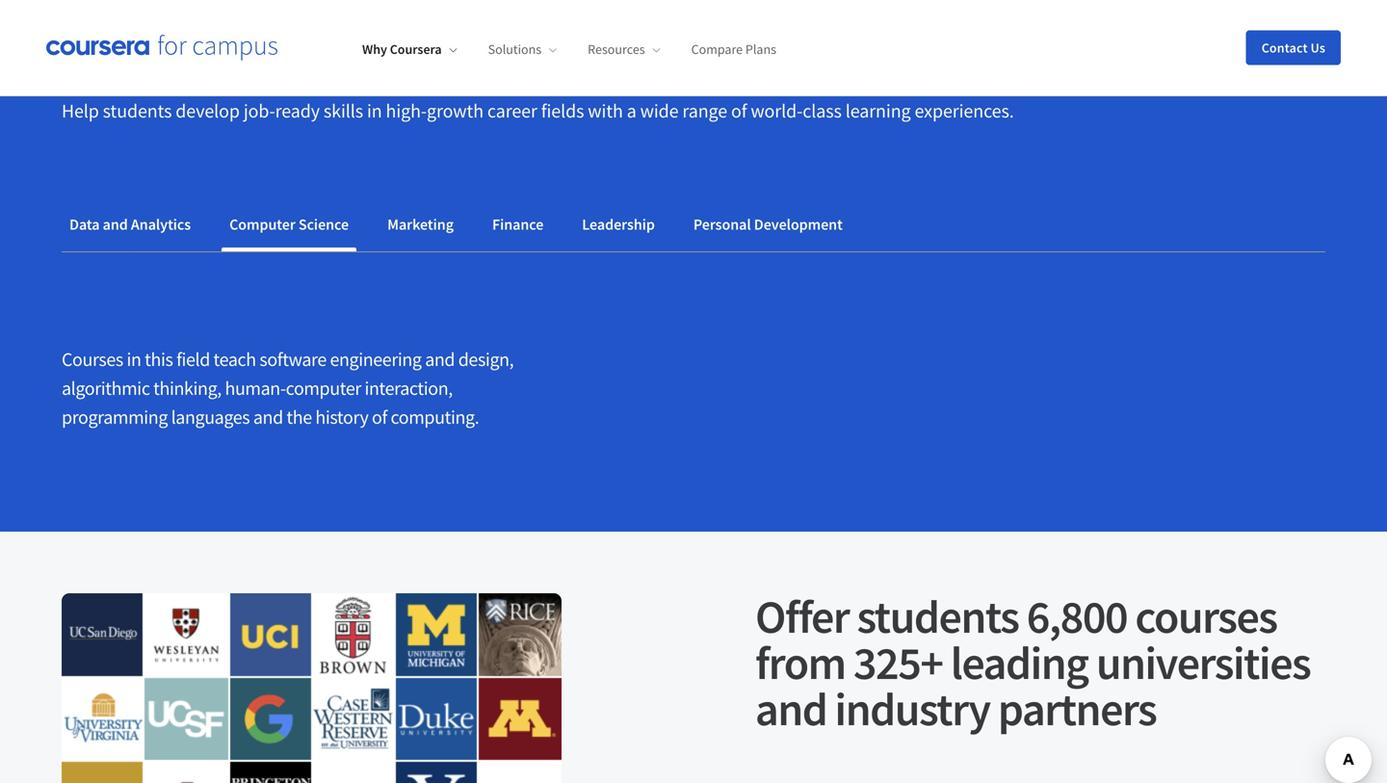 Task type: vqa. For each thing, say whether or not it's contained in the screenshot.
For Universities
no



Task type: describe. For each thing, give the bounding box(es) containing it.
content tabs tab list
[[62, 201, 1326, 251]]

6,800
[[1027, 588, 1127, 645]]

finance button
[[485, 201, 551, 248]]

teach
[[213, 347, 256, 371]]

why coursera
[[362, 41, 442, 58]]

development
[[754, 215, 843, 234]]

and inside button
[[103, 215, 128, 234]]

analytics
[[131, 215, 191, 234]]

325+
[[853, 634, 943, 692]]

students for help
[[103, 99, 172, 123]]

why coursera link
[[362, 41, 457, 58]]

computing.
[[391, 405, 479, 429]]

personal
[[693, 215, 751, 234]]

us
[[1311, 39, 1326, 56]]

growth
[[427, 99, 484, 123]]

content
[[647, 22, 787, 76]]

solutions link
[[488, 41, 557, 58]]

compare plans link
[[691, 41, 776, 58]]

human-
[[225, 376, 286, 400]]

leadership
[[582, 215, 655, 234]]

courses
[[62, 347, 123, 371]]

in-
[[440, 22, 488, 76]]

engineering
[[330, 347, 422, 371]]

coursera for campus image
[[46, 34, 277, 61]]

fields
[[541, 99, 584, 123]]

help students develop job-ready skills in high-growth career fields with a wide range of world-class learning experiences.
[[62, 99, 1014, 123]]

up-
[[162, 22, 222, 76]]

solutions
[[488, 41, 542, 58]]

wide
[[640, 99, 679, 123]]

algorithmic
[[62, 376, 150, 400]]

high-
[[386, 99, 427, 123]]

industry
[[835, 680, 990, 738]]

resources link
[[588, 41, 660, 58]]

this
[[145, 347, 173, 371]]

the
[[286, 405, 312, 429]]

courses
[[1135, 588, 1277, 645]]

computer
[[286, 376, 361, 400]]

range
[[682, 99, 727, 123]]

0 vertical spatial in
[[367, 99, 382, 123]]

contact us button
[[1246, 30, 1341, 65]]

field
[[176, 347, 210, 371]]

programming
[[62, 405, 168, 429]]

career
[[487, 99, 537, 123]]



Task type: locate. For each thing, give the bounding box(es) containing it.
in left this
[[127, 347, 141, 371]]

help
[[62, 99, 99, 123]]

0 horizontal spatial of
[[372, 405, 387, 429]]

data
[[69, 215, 100, 234]]

offer students 6,800 courses from 325+ leading universities and industry partners
[[755, 588, 1310, 738]]

leadership button
[[574, 201, 663, 248]]

1 horizontal spatial offer
[[755, 588, 849, 645]]

computer science
[[229, 215, 349, 234]]

courses in this field teach software engineering and design, algorithmic thinking, human-computer interaction, programming languages and the history of computing.
[[62, 347, 514, 429]]

personal development
[[693, 215, 843, 234]]

contact us
[[1262, 39, 1326, 56]]

develop
[[176, 99, 240, 123]]

resources
[[588, 41, 645, 58]]

compare plans
[[691, 41, 776, 58]]

why
[[362, 41, 387, 58]]

to-
[[222, 22, 273, 76]]

students up industry
[[857, 588, 1019, 645]]

languages
[[171, 405, 250, 429]]

students
[[103, 99, 172, 123], [857, 588, 1019, 645]]

0 vertical spatial of
[[731, 99, 747, 123]]

1 vertical spatial students
[[857, 588, 1019, 645]]

interaction,
[[365, 376, 453, 400]]

date
[[273, 22, 354, 76]]

marketing
[[387, 215, 454, 234]]

universities
[[1096, 634, 1310, 692]]

a
[[627, 99, 636, 123]]

0 vertical spatial offer
[[62, 22, 153, 76]]

finance
[[492, 215, 544, 234]]

data and analytics
[[69, 215, 191, 234]]

1 horizontal spatial of
[[731, 99, 747, 123]]

coursera
[[390, 41, 442, 58]]

students inside offer students 6,800 courses from 325+ leading universities and industry partners
[[857, 588, 1019, 645]]

science
[[299, 215, 349, 234]]

thinking,
[[153, 376, 221, 400]]

of right history
[[372, 405, 387, 429]]

of right range
[[731, 99, 747, 123]]

demand
[[488, 22, 638, 76]]

partners
[[998, 680, 1156, 738]]

1 horizontal spatial students
[[857, 588, 1019, 645]]

ready
[[275, 99, 320, 123]]

plans
[[746, 41, 776, 58]]

students right help
[[103, 99, 172, 123]]

offer
[[62, 22, 153, 76], [755, 588, 849, 645]]

history
[[315, 405, 368, 429]]

world-
[[751, 99, 803, 123]]

from
[[755, 634, 846, 692]]

design,
[[458, 347, 514, 371]]

1 vertical spatial of
[[372, 405, 387, 429]]

data and analytics button
[[62, 201, 199, 248]]

class
[[803, 99, 842, 123]]

in
[[367, 99, 382, 123], [127, 347, 141, 371]]

learning
[[846, 99, 911, 123]]

software
[[259, 347, 326, 371]]

of
[[731, 99, 747, 123], [372, 405, 387, 429]]

offer for offer up-to-date and in-demand content
[[62, 22, 153, 76]]

0 horizontal spatial students
[[103, 99, 172, 123]]

0 horizontal spatial offer
[[62, 22, 153, 76]]

contact
[[1262, 39, 1308, 56]]

in right skills
[[367, 99, 382, 123]]

offer for offer students 6,800 courses from 325+ leading universities and industry partners
[[755, 588, 849, 645]]

offer inside offer students 6,800 courses from 325+ leading universities and industry partners
[[755, 588, 849, 645]]

with
[[588, 99, 623, 123]]

1 horizontal spatial in
[[367, 99, 382, 123]]

and inside offer students 6,800 courses from 325+ leading universities and industry partners
[[755, 680, 827, 738]]

personal development button
[[686, 201, 850, 248]]

students for offer
[[857, 588, 1019, 645]]

computer science button
[[222, 201, 356, 248]]

job-
[[244, 99, 275, 123]]

experiences.
[[915, 99, 1014, 123]]

leading
[[951, 634, 1088, 692]]

1 vertical spatial in
[[127, 347, 141, 371]]

offer up-to-date and in-demand content
[[62, 22, 787, 76]]

1 vertical spatial offer
[[755, 588, 849, 645]]

compare
[[691, 41, 743, 58]]

marketing button
[[380, 201, 461, 248]]

skills
[[324, 99, 363, 123]]

and
[[362, 22, 432, 76], [103, 215, 128, 234], [425, 347, 455, 371], [253, 405, 283, 429], [755, 680, 827, 738]]

0 vertical spatial students
[[103, 99, 172, 123]]

0 horizontal spatial in
[[127, 347, 141, 371]]

of inside "courses in this field teach software engineering and design, algorithmic thinking, human-computer interaction, programming languages and the history of computing."
[[372, 405, 387, 429]]

in inside "courses in this field teach software engineering and design, algorithmic thinking, human-computer interaction, programming languages and the history of computing."
[[127, 347, 141, 371]]

computer
[[229, 215, 296, 234]]



